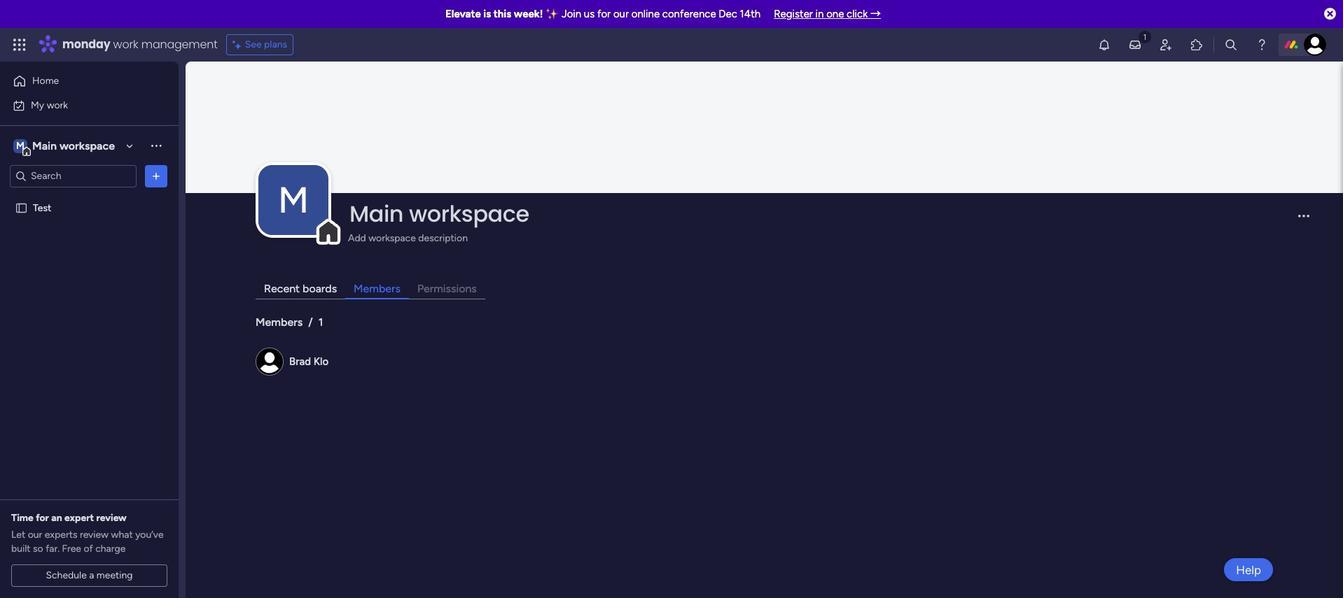 Task type: describe. For each thing, give the bounding box(es) containing it.
main workspace inside workspace selection element
[[32, 139, 115, 152]]

brad klo
[[289, 356, 329, 368]]

time for an expert review let our experts review what you've built so far. free of charge
[[11, 513, 164, 555]]

our inside time for an expert review let our experts review what you've built so far. free of charge
[[28, 530, 42, 541]]

14th
[[740, 8, 761, 20]]

in
[[816, 8, 824, 20]]

built
[[11, 544, 31, 555]]

/
[[308, 316, 313, 329]]

work for my
[[47, 99, 68, 111]]

0 vertical spatial review
[[96, 513, 127, 525]]

main inside workspace selection element
[[32, 139, 57, 152]]

meeting
[[97, 570, 133, 582]]

test list box
[[0, 193, 179, 409]]

far.
[[46, 544, 60, 555]]

click
[[847, 8, 868, 20]]

1 vertical spatial review
[[80, 530, 109, 541]]

this
[[494, 8, 512, 20]]

m for workspace image
[[278, 179, 309, 222]]

experts
[[45, 530, 77, 541]]

help
[[1236, 564, 1262, 578]]

members / 1
[[256, 316, 323, 329]]

m button
[[258, 165, 329, 235]]

so
[[33, 544, 43, 555]]

apps image
[[1190, 38, 1204, 52]]

schedule a meeting button
[[11, 565, 167, 588]]

elevate
[[445, 8, 481, 20]]

an
[[51, 513, 62, 525]]

monday
[[62, 36, 110, 53]]

for inside time for an expert review let our experts review what you've built so far. free of charge
[[36, 513, 49, 525]]

1 image
[[1139, 29, 1152, 44]]

brad
[[289, 356, 311, 368]]

members for members / 1
[[256, 316, 303, 329]]

work for monday
[[113, 36, 138, 53]]

add
[[348, 233, 366, 245]]

us
[[584, 8, 595, 20]]

plans
[[264, 39, 287, 50]]

week!
[[514, 8, 543, 20]]

inbox image
[[1128, 38, 1142, 52]]

permissions
[[417, 282, 477, 296]]

1 vertical spatial workspace
[[409, 198, 529, 230]]

recent
[[264, 282, 300, 296]]

register
[[774, 8, 813, 20]]

see plans
[[245, 39, 287, 50]]

0 vertical spatial for
[[597, 8, 611, 20]]

elevate is this week! ✨ join us for our online conference dec 14th
[[445, 8, 761, 20]]

recent boards
[[264, 282, 337, 296]]

join
[[562, 8, 582, 20]]

brad klo image
[[1304, 34, 1327, 56]]

charge
[[95, 544, 126, 555]]

home button
[[8, 70, 151, 92]]

notifications image
[[1098, 38, 1112, 52]]

free
[[62, 544, 81, 555]]

let
[[11, 530, 25, 541]]

klo
[[314, 356, 329, 368]]

brad klo link
[[289, 356, 329, 368]]

✨
[[546, 8, 559, 20]]



Task type: locate. For each thing, give the bounding box(es) containing it.
workspace image
[[258, 165, 329, 235]]

v2 ellipsis image
[[1299, 215, 1310, 227]]

of
[[84, 544, 93, 555]]

main
[[32, 139, 57, 152], [350, 198, 404, 230]]

0 vertical spatial m
[[16, 140, 24, 152]]

schedule a meeting
[[46, 570, 133, 582]]

review up what
[[96, 513, 127, 525]]

options image
[[149, 169, 163, 183]]

monday work management
[[62, 36, 218, 53]]

conference
[[663, 8, 716, 20]]

1 vertical spatial m
[[278, 179, 309, 222]]

what
[[111, 530, 133, 541]]

main workspace up "description"
[[350, 198, 529, 230]]

1 vertical spatial members
[[256, 316, 303, 329]]

help image
[[1255, 38, 1269, 52]]

our left online
[[614, 8, 629, 20]]

0 horizontal spatial m
[[16, 140, 24, 152]]

a
[[89, 570, 94, 582]]

1 vertical spatial work
[[47, 99, 68, 111]]

m inside workspace icon
[[16, 140, 24, 152]]

m for workspace icon on the left top of page
[[16, 140, 24, 152]]

2 vertical spatial workspace
[[369, 233, 416, 245]]

dec
[[719, 8, 738, 20]]

description
[[418, 233, 468, 245]]

0 vertical spatial main workspace
[[32, 139, 115, 152]]

for left an
[[36, 513, 49, 525]]

1 horizontal spatial for
[[597, 8, 611, 20]]

m
[[16, 140, 24, 152], [278, 179, 309, 222]]

test
[[33, 202, 51, 214]]

is
[[484, 8, 491, 20]]

0 horizontal spatial work
[[47, 99, 68, 111]]

1
[[319, 316, 323, 329]]

1 horizontal spatial members
[[354, 282, 401, 296]]

1 vertical spatial for
[[36, 513, 49, 525]]

main workspace up search in workspace field
[[32, 139, 115, 152]]

work right my
[[47, 99, 68, 111]]

Search in workspace field
[[29, 168, 117, 184]]

main workspace
[[32, 139, 115, 152], [350, 198, 529, 230]]

main up add
[[350, 198, 404, 230]]

0 horizontal spatial our
[[28, 530, 42, 541]]

review
[[96, 513, 127, 525], [80, 530, 109, 541]]

workspace options image
[[149, 139, 163, 153]]

my work
[[31, 99, 68, 111]]

review up of
[[80, 530, 109, 541]]

search everything image
[[1224, 38, 1238, 52]]

0 vertical spatial workspace
[[59, 139, 115, 152]]

→
[[871, 8, 881, 20]]

see
[[245, 39, 262, 50]]

one
[[827, 8, 844, 20]]

option
[[0, 195, 179, 198]]

workspace up "description"
[[409, 198, 529, 230]]

public board image
[[15, 201, 28, 215]]

workspace right add
[[369, 233, 416, 245]]

workspace selection element
[[13, 138, 117, 156]]

help button
[[1225, 559, 1273, 582]]

0 vertical spatial our
[[614, 8, 629, 20]]

1 vertical spatial main workspace
[[350, 198, 529, 230]]

expert
[[64, 513, 94, 525]]

time
[[11, 513, 33, 525]]

0 horizontal spatial members
[[256, 316, 303, 329]]

online
[[632, 8, 660, 20]]

members
[[354, 282, 401, 296], [256, 316, 303, 329]]

m inside workspace image
[[278, 179, 309, 222]]

1 vertical spatial main
[[350, 198, 404, 230]]

members left /
[[256, 316, 303, 329]]

see plans button
[[226, 34, 294, 55]]

0 horizontal spatial main
[[32, 139, 57, 152]]

1 horizontal spatial work
[[113, 36, 138, 53]]

1 vertical spatial our
[[28, 530, 42, 541]]

select product image
[[13, 38, 27, 52]]

workspace up search in workspace field
[[59, 139, 115, 152]]

my
[[31, 99, 44, 111]]

0 horizontal spatial for
[[36, 513, 49, 525]]

0 vertical spatial work
[[113, 36, 138, 53]]

1 horizontal spatial main workspace
[[350, 198, 529, 230]]

our up so
[[28, 530, 42, 541]]

for
[[597, 8, 611, 20], [36, 513, 49, 525]]

1 horizontal spatial main
[[350, 198, 404, 230]]

our
[[614, 8, 629, 20], [28, 530, 42, 541]]

work inside button
[[47, 99, 68, 111]]

0 horizontal spatial main workspace
[[32, 139, 115, 152]]

register in one click →
[[774, 8, 881, 20]]

members for members
[[354, 282, 401, 296]]

invite members image
[[1159, 38, 1173, 52]]

for right us
[[597, 8, 611, 20]]

workspace
[[59, 139, 115, 152], [409, 198, 529, 230], [369, 233, 416, 245]]

boards
[[303, 282, 337, 296]]

0 vertical spatial main
[[32, 139, 57, 152]]

main right workspace icon on the left top of page
[[32, 139, 57, 152]]

home
[[32, 75, 59, 87]]

management
[[141, 36, 218, 53]]

members down add
[[354, 282, 401, 296]]

Main workspace field
[[346, 198, 1287, 230]]

workspace image
[[13, 138, 27, 154]]

1 horizontal spatial m
[[278, 179, 309, 222]]

register in one click → link
[[774, 8, 881, 20]]

1 horizontal spatial our
[[614, 8, 629, 20]]

work
[[113, 36, 138, 53], [47, 99, 68, 111]]

0 vertical spatial members
[[354, 282, 401, 296]]

add workspace description
[[348, 233, 468, 245]]

work right monday
[[113, 36, 138, 53]]

my work button
[[8, 94, 151, 117]]

you've
[[135, 530, 164, 541]]

schedule
[[46, 570, 87, 582]]



Task type: vqa. For each thing, say whether or not it's contained in the screenshot.
option
yes



